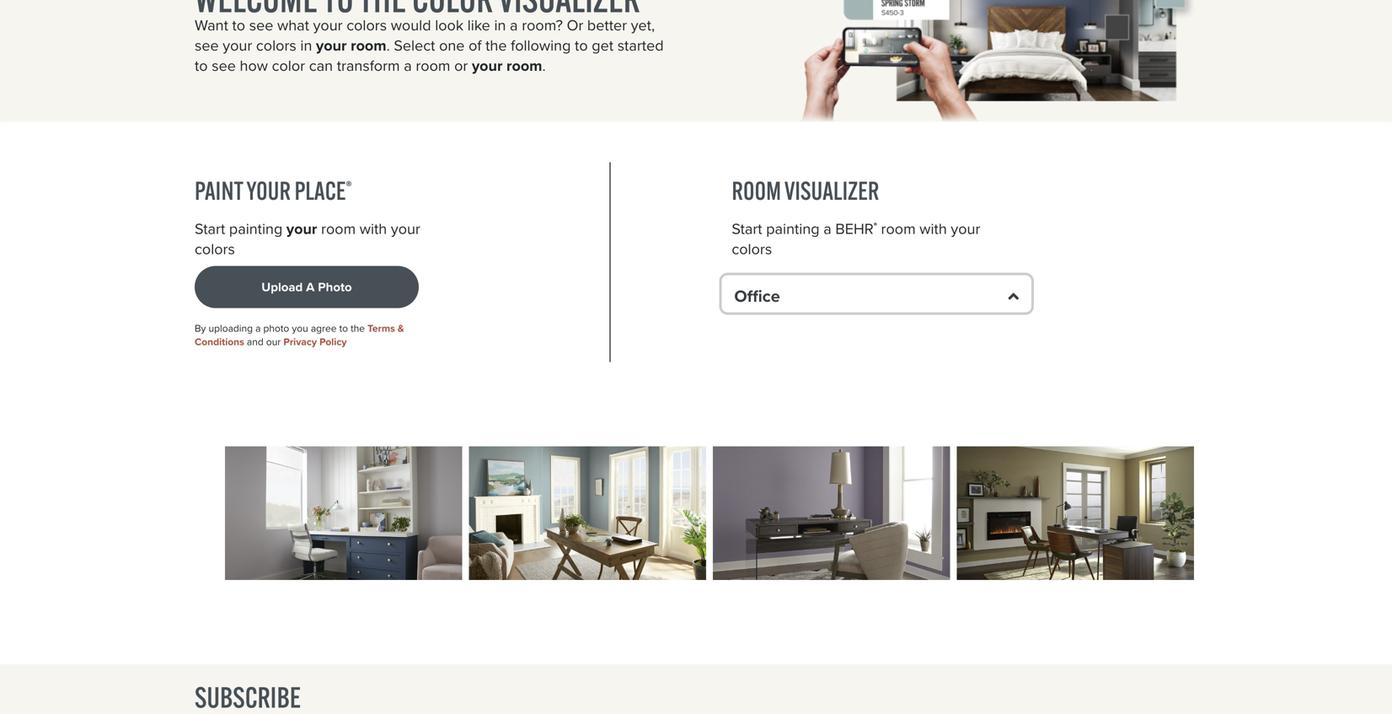 Task type: locate. For each thing, give the bounding box(es) containing it.
by
[[195, 321, 206, 336]]

start
[[195, 218, 225, 240], [732, 218, 763, 240]]

a
[[510, 14, 518, 36], [404, 54, 412, 77], [824, 218, 832, 240], [306, 278, 315, 296], [256, 321, 261, 336]]

want
[[195, 14, 228, 36]]

0 horizontal spatial start
[[195, 218, 225, 240]]

a left the photo
[[306, 278, 315, 296]]

your
[[246, 175, 291, 206]]

&
[[398, 321, 404, 336]]

0 horizontal spatial ®
[[346, 177, 352, 196]]

your room .
[[472, 54, 546, 77]]

in left 'your room'
[[300, 34, 312, 56]]

your
[[313, 14, 343, 36], [223, 34, 252, 56], [316, 34, 347, 56], [472, 54, 503, 77], [287, 218, 317, 240], [391, 218, 421, 240], [951, 218, 981, 240]]

room inside ". select one of the following to get started to see how color can transform a room or"
[[416, 54, 451, 77]]

with
[[360, 218, 387, 240], [920, 218, 947, 240]]

room visualizer
[[732, 175, 880, 206]]

. select one of the following to get started to see how color can transform a room or
[[195, 34, 664, 77]]

1 room with your colors from the left
[[195, 218, 421, 260]]

2 with from the left
[[920, 218, 947, 240]]

the right of
[[486, 34, 507, 56]]

0 horizontal spatial with
[[360, 218, 387, 240]]

and
[[247, 334, 264, 350]]

office
[[735, 284, 780, 309]]

to
[[232, 14, 245, 36], [575, 34, 588, 56], [195, 54, 208, 77], [339, 321, 348, 336]]

start down paint
[[195, 218, 225, 240]]

painting for paint your place
[[229, 218, 283, 240]]

0 horizontal spatial the
[[351, 321, 365, 336]]

yet,
[[631, 14, 655, 36]]

uploading
[[209, 321, 253, 336]]

you
[[292, 321, 308, 336]]

start for paint your place
[[195, 218, 225, 240]]

place
[[295, 175, 346, 206]]

®
[[346, 177, 352, 196], [874, 221, 878, 232]]

1 painting from the left
[[229, 218, 283, 240]]

0 vertical spatial the
[[486, 34, 507, 56]]

a left room? on the left top
[[510, 14, 518, 36]]

paint your place ®
[[195, 175, 352, 206]]

the inside ". select one of the following to get started to see how color can transform a room or"
[[486, 34, 507, 56]]

in right like on the top left of the page
[[494, 14, 506, 36]]

started
[[618, 34, 664, 56]]

room down place
[[321, 218, 356, 240]]

or
[[567, 14, 584, 36]]

start down room
[[732, 218, 763, 240]]

to right "want"
[[232, 14, 245, 36]]

the left terms
[[351, 321, 365, 336]]

of
[[469, 34, 482, 56]]

® down "visualizer"
[[874, 221, 878, 232]]

0 horizontal spatial painting
[[229, 218, 283, 240]]

photo
[[263, 321, 289, 336]]

room
[[351, 34, 387, 56], [416, 54, 451, 77], [507, 54, 543, 77], [321, 218, 356, 240], [881, 218, 916, 240]]

a left behr
[[824, 218, 832, 240]]

a inside ". select one of the following to get started to see how color can transform a room or"
[[404, 54, 412, 77]]

® right the your
[[346, 177, 352, 196]]

room right behr
[[881, 218, 916, 240]]

colors left can
[[256, 34, 297, 56]]

room with your colors down "visualizer"
[[732, 218, 981, 260]]

upload a photo button
[[195, 266, 419, 308]]

2 room with your colors from the left
[[732, 218, 981, 260]]

terms & conditions link
[[195, 321, 404, 350]]

a right transform
[[404, 54, 412, 77]]

room left or
[[416, 54, 451, 77]]

terms
[[368, 321, 395, 336]]

like
[[468, 14, 490, 36]]

the
[[486, 34, 507, 56], [351, 321, 365, 336]]

1 horizontal spatial room with your colors
[[732, 218, 981, 260]]

photo
[[318, 278, 352, 296]]

1 horizontal spatial ®
[[874, 221, 878, 232]]

1 horizontal spatial start
[[732, 218, 763, 240]]

colors
[[347, 14, 387, 36], [256, 34, 297, 56], [195, 238, 235, 260], [732, 238, 772, 260]]

and our privacy policy
[[244, 334, 347, 350]]

0 horizontal spatial .
[[387, 34, 390, 56]]

painting
[[229, 218, 283, 240], [767, 218, 820, 240]]

room left select
[[351, 34, 387, 56]]

privacy
[[284, 334, 317, 350]]

a left "photo"
[[256, 321, 261, 336]]

® inside start painting a behr ®
[[874, 221, 878, 232]]

room with your colors up upload a photo
[[195, 218, 421, 260]]

to down "want"
[[195, 54, 208, 77]]

1 horizontal spatial the
[[486, 34, 507, 56]]

0 horizontal spatial room with your colors
[[195, 218, 421, 260]]

1 with from the left
[[360, 218, 387, 240]]

can
[[309, 54, 333, 77]]

. left select
[[387, 34, 390, 56]]

.
[[387, 34, 390, 56], [543, 54, 546, 77]]

painting down room visualizer
[[767, 218, 820, 240]]

in
[[494, 14, 506, 36], [300, 34, 312, 56]]

2 start from the left
[[732, 218, 763, 240]]

colors up transform
[[347, 14, 387, 36]]

1 horizontal spatial painting
[[767, 218, 820, 240]]

1 start from the left
[[195, 218, 225, 240]]

1 horizontal spatial with
[[920, 218, 947, 240]]

or
[[454, 54, 468, 77]]

2 painting from the left
[[767, 218, 820, 240]]

office button
[[719, 273, 1034, 315]]

start for room visualizer
[[732, 218, 763, 240]]

. down room? on the left top
[[543, 54, 546, 77]]

room with your colors for room visualizer
[[732, 218, 981, 260]]

a inside want to see what your colors would look like in a room? or better yet, see your colors in
[[510, 14, 518, 36]]

1 vertical spatial ®
[[874, 221, 878, 232]]

0 vertical spatial ®
[[346, 177, 352, 196]]

paint
[[195, 175, 243, 206]]

painting down the your
[[229, 218, 283, 240]]

1 vertical spatial the
[[351, 321, 365, 336]]

see
[[249, 14, 273, 36], [195, 34, 219, 56], [212, 54, 236, 77]]

what
[[277, 14, 309, 36]]

1 horizontal spatial in
[[494, 14, 506, 36]]

room with your colors
[[195, 218, 421, 260], [732, 218, 981, 260]]



Task type: vqa. For each thing, say whether or not it's contained in the screenshot.
Yet,
yes



Task type: describe. For each thing, give the bounding box(es) containing it.
room down room? on the left top
[[507, 54, 543, 77]]

conditions
[[195, 334, 244, 350]]

policy
[[320, 334, 347, 350]]

start painting your
[[195, 218, 317, 240]]

start painting a behr ®
[[732, 218, 878, 240]]

with for room visualizer
[[920, 218, 947, 240]]

agree
[[311, 321, 337, 336]]

how
[[240, 54, 268, 77]]

behr
[[836, 218, 874, 240]]

painting for room visualizer
[[767, 218, 820, 240]]

to inside want to see what your colors would look like in a room? or better yet, see your colors in
[[232, 14, 245, 36]]

1 horizontal spatial .
[[543, 54, 546, 77]]

0 horizontal spatial in
[[300, 34, 312, 56]]

see inside ". select one of the following to get started to see how color can transform a room or"
[[212, 54, 236, 77]]

would
[[391, 14, 431, 36]]

® inside paint your place ®
[[346, 177, 352, 196]]

upload a photo
[[262, 278, 352, 296]]

room?
[[522, 14, 563, 36]]

visualizer
[[785, 175, 880, 206]]

get
[[592, 34, 614, 56]]

terms & conditions
[[195, 321, 404, 350]]

your room
[[316, 34, 387, 56]]

look
[[435, 14, 464, 36]]

select
[[394, 34, 435, 56]]

colors down paint
[[195, 238, 235, 260]]

our
[[266, 334, 281, 350]]

privacy policy link
[[284, 334, 347, 350]]

a inside upload a photo button
[[306, 278, 315, 296]]

. inside ". select one of the following to get started to see how color can transform a room or"
[[387, 34, 390, 56]]

with for paint your place
[[360, 218, 387, 240]]

visualizer logo image
[[795, 0, 1198, 122]]

following
[[511, 34, 571, 56]]

to left get
[[575, 34, 588, 56]]

by uploading a photo you agree to the
[[195, 321, 368, 336]]

colors up office
[[732, 238, 772, 260]]

better
[[588, 14, 627, 36]]

upload
[[262, 278, 303, 296]]

room with your colors for paint your place
[[195, 218, 421, 260]]

room
[[732, 175, 782, 206]]

want to see what your colors would look like in a room? or better yet, see your colors in
[[195, 14, 655, 56]]

transform
[[337, 54, 400, 77]]

color
[[272, 54, 305, 77]]

one
[[439, 34, 465, 56]]

to right agree
[[339, 321, 348, 336]]



